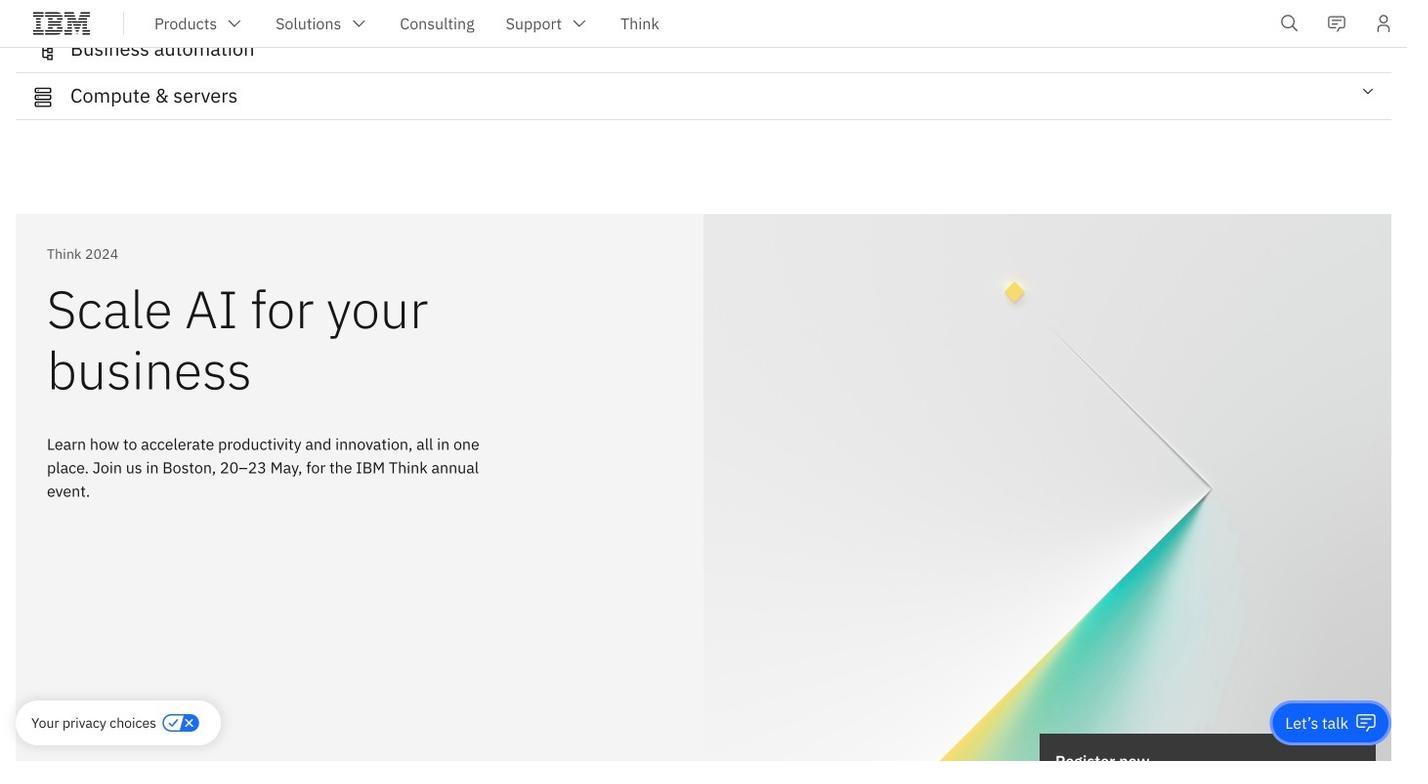 Task type: locate. For each thing, give the bounding box(es) containing it.
your privacy choices element
[[31, 713, 156, 734]]

let's talk element
[[1286, 713, 1349, 734]]



